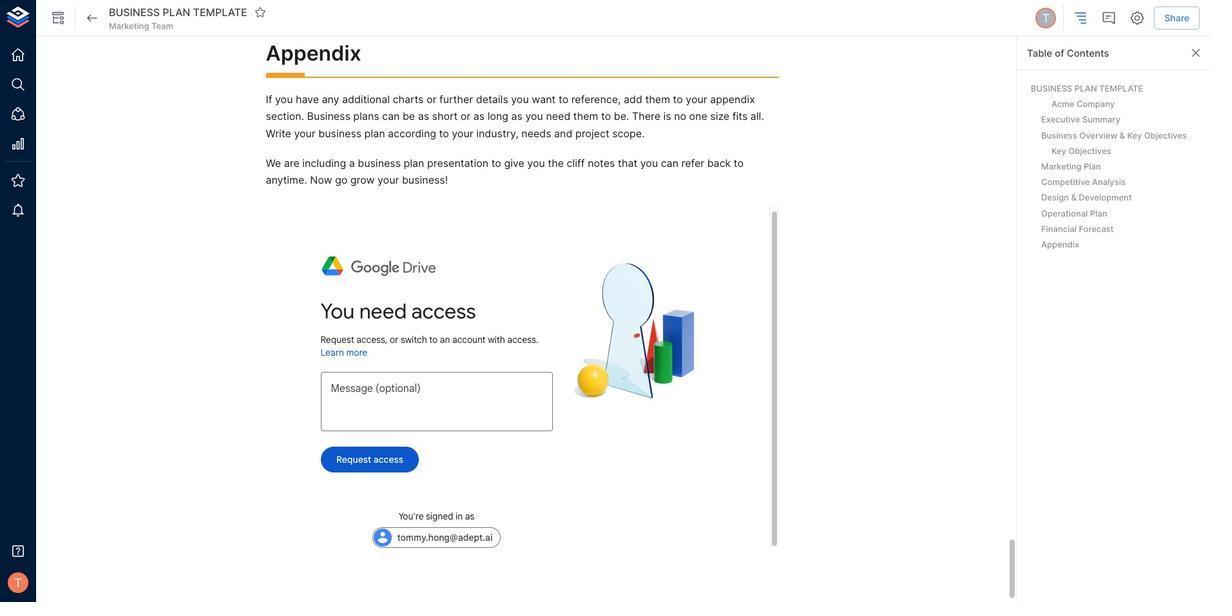 Task type: locate. For each thing, give the bounding box(es) containing it.
competitive analysis link
[[1038, 174, 1192, 190]]

business
[[109, 6, 160, 19], [1031, 83, 1073, 93]]

contents
[[1067, 47, 1110, 59]]

your down the short
[[452, 127, 474, 140]]

them up project
[[574, 110, 598, 123]]

1 vertical spatial plan
[[1090, 208, 1108, 218]]

key
[[1128, 130, 1142, 140], [1052, 146, 1067, 156]]

0 vertical spatial or
[[427, 93, 437, 106]]

0 vertical spatial plan
[[1084, 161, 1101, 171]]

as right long
[[512, 110, 523, 123]]

appendix
[[710, 93, 755, 106]]

appendix
[[266, 41, 361, 66], [1042, 239, 1080, 249]]

1 horizontal spatial plan
[[1075, 83, 1097, 93]]

1 horizontal spatial can
[[661, 157, 679, 170]]

or up the short
[[427, 93, 437, 106]]

0 vertical spatial template
[[193, 6, 247, 19]]

0 vertical spatial them
[[645, 93, 670, 106]]

plan up forecast
[[1090, 208, 1108, 218]]

plan inside business plan template acme company executive summary business overview & key objectives key objectives marketing plan competitive analysis design & development operational plan financial forecast appendix
[[1075, 83, 1097, 93]]

1 horizontal spatial or
[[461, 110, 471, 123]]

1 horizontal spatial template
[[1100, 83, 1144, 93]]

your inside we are including a business plan presentation to give you the cliff notes that you can refer back to anytime. now go grow your business!
[[378, 174, 399, 187]]

plan
[[163, 6, 190, 19], [1075, 83, 1097, 93]]

appendix up the have
[[266, 41, 361, 66]]

1 horizontal spatial business
[[1031, 83, 1073, 93]]

key up key objectives link
[[1128, 130, 1142, 140]]

as
[[418, 110, 429, 123], [474, 110, 485, 123], [512, 110, 523, 123]]

template left favorite 'icon'
[[193, 6, 247, 19]]

business up grow at the top of page
[[358, 157, 401, 170]]

team
[[151, 21, 173, 31]]

0 vertical spatial marketing
[[109, 21, 149, 31]]

business inside if you have any additional charts or further details you want to reference, add them to your appendix section. business plans can be as short or as long as you need them to be. there is no one size fits all. write your business plan according to your industry, needs and project scope.
[[319, 127, 362, 140]]

& up key objectives link
[[1120, 130, 1125, 140]]

1 vertical spatial template
[[1100, 83, 1144, 93]]

business
[[307, 110, 351, 123], [1042, 130, 1078, 140]]

share button
[[1155, 6, 1200, 30]]

marketing left team
[[109, 21, 149, 31]]

plan
[[1084, 161, 1101, 171], [1090, 208, 1108, 218]]

marketing up the competitive
[[1042, 161, 1082, 171]]

plan for business plan template acme company executive summary business overview & key objectives key objectives marketing plan competitive analysis design & development operational plan financial forecast appendix
[[1075, 83, 1097, 93]]

0 horizontal spatial template
[[193, 6, 247, 19]]

0 vertical spatial business
[[319, 127, 362, 140]]

can left be
[[382, 110, 400, 123]]

0 horizontal spatial business
[[109, 6, 160, 19]]

want
[[532, 93, 556, 106]]

2 horizontal spatial as
[[512, 110, 523, 123]]

0 vertical spatial business
[[307, 110, 351, 123]]

1 vertical spatial plan
[[404, 157, 424, 170]]

to down the short
[[439, 127, 449, 140]]

0 horizontal spatial &
[[1072, 192, 1077, 203]]

add
[[624, 93, 643, 106]]

1 horizontal spatial marketing
[[1042, 161, 1082, 171]]

template
[[193, 6, 247, 19], [1100, 83, 1144, 93]]

the
[[548, 157, 564, 170]]

your right grow at the top of page
[[378, 174, 399, 187]]

1 vertical spatial plan
[[1075, 83, 1097, 93]]

them up is
[[645, 93, 670, 106]]

you
[[275, 93, 293, 106], [511, 93, 529, 106], [526, 110, 543, 123], [527, 157, 545, 170], [641, 157, 658, 170]]

long
[[488, 110, 509, 123]]

plan down plans on the left of page
[[365, 127, 385, 140]]

anytime.
[[266, 174, 307, 187]]

your
[[686, 93, 708, 106], [294, 127, 316, 140], [452, 127, 474, 140], [378, 174, 399, 187]]

development
[[1079, 192, 1132, 203]]

business up the marketing team
[[109, 6, 160, 19]]

t for the leftmost t button
[[14, 575, 22, 590]]

1 vertical spatial t
[[14, 575, 22, 590]]

key objectives link
[[1048, 143, 1192, 159]]

1 vertical spatial objectives
[[1069, 146, 1112, 156]]

objectives down the overview
[[1069, 146, 1112, 156]]

favorite image
[[254, 6, 266, 18]]

1 horizontal spatial plan
[[404, 157, 424, 170]]

go back image
[[84, 10, 100, 26]]

short
[[432, 110, 458, 123]]

1 vertical spatial business
[[358, 157, 401, 170]]

executive
[[1042, 114, 1080, 125]]

1 vertical spatial business
[[1031, 83, 1073, 93]]

plan up company
[[1075, 83, 1097, 93]]

0 horizontal spatial t
[[14, 575, 22, 590]]

marketing
[[109, 21, 149, 31], [1042, 161, 1082, 171]]

0 horizontal spatial can
[[382, 110, 400, 123]]

0 vertical spatial t button
[[1034, 6, 1059, 30]]

as left long
[[474, 110, 485, 123]]

executive summary link
[[1038, 112, 1192, 127]]

your up the one
[[686, 93, 708, 106]]

2 as from the left
[[474, 110, 485, 123]]

that
[[618, 157, 638, 170]]

objectives
[[1145, 130, 1187, 140], [1069, 146, 1112, 156]]

now
[[310, 174, 332, 187]]

3 as from the left
[[512, 110, 523, 123]]

your down section.
[[294, 127, 316, 140]]

0 vertical spatial &
[[1120, 130, 1125, 140]]

settings image
[[1130, 10, 1146, 26]]

0 horizontal spatial plan
[[365, 127, 385, 140]]

marketing plan link
[[1038, 159, 1192, 174]]

can left "refer"
[[661, 157, 679, 170]]

show wiki image
[[50, 10, 66, 26]]

1 vertical spatial &
[[1072, 192, 1077, 203]]

0 vertical spatial plan
[[163, 6, 190, 19]]

acme company link
[[1048, 96, 1192, 112]]

business down executive
[[1042, 130, 1078, 140]]

& down the competitive
[[1072, 192, 1077, 203]]

plan up business!
[[404, 157, 424, 170]]

them
[[645, 93, 670, 106], [574, 110, 598, 123]]

can
[[382, 110, 400, 123], [661, 157, 679, 170]]

objectives up key objectives link
[[1145, 130, 1187, 140]]

template inside business plan template acme company executive summary business overview & key objectives key objectives marketing plan competitive analysis design & development operational plan financial forecast appendix
[[1100, 83, 1144, 93]]

details
[[476, 93, 508, 106]]

business down any in the top left of the page
[[307, 110, 351, 123]]

business overview & key objectives link
[[1038, 127, 1192, 143]]

0 vertical spatial t
[[1042, 11, 1050, 25]]

size
[[710, 110, 730, 123]]

0 vertical spatial business
[[109, 6, 160, 19]]

1 vertical spatial marketing
[[1042, 161, 1082, 171]]

additional
[[342, 93, 390, 106]]

presentation
[[427, 157, 489, 170]]

1 vertical spatial t button
[[4, 568, 32, 597]]

plan up team
[[163, 6, 190, 19]]

appendix down the financial on the right of page
[[1042, 239, 1080, 249]]

or down further on the top
[[461, 110, 471, 123]]

section.
[[266, 110, 304, 123]]

refer
[[682, 157, 705, 170]]

1 horizontal spatial as
[[474, 110, 485, 123]]

business
[[319, 127, 362, 140], [358, 157, 401, 170]]

or
[[427, 93, 437, 106], [461, 110, 471, 123]]

as right be
[[418, 110, 429, 123]]

1 vertical spatial key
[[1052, 146, 1067, 156]]

1 horizontal spatial objectives
[[1145, 130, 1187, 140]]

1 vertical spatial them
[[574, 110, 598, 123]]

plan
[[365, 127, 385, 140], [404, 157, 424, 170]]

scope.
[[612, 127, 645, 140]]

1 horizontal spatial business
[[1042, 130, 1078, 140]]

grow
[[351, 174, 375, 187]]

business inside business plan template acme company executive summary business overview & key objectives key objectives marketing plan competitive analysis design & development operational plan financial forecast appendix
[[1031, 83, 1073, 93]]

0 horizontal spatial plan
[[163, 6, 190, 19]]

no
[[674, 110, 686, 123]]

t
[[1042, 11, 1050, 25], [14, 575, 22, 590]]

business down plans on the left of page
[[319, 127, 362, 140]]

business for business plan template
[[109, 6, 160, 19]]

of
[[1055, 47, 1065, 59]]

0 horizontal spatial as
[[418, 110, 429, 123]]

appendix inside business plan template acme company executive summary business overview & key objectives key objectives marketing plan competitive analysis design & development operational plan financial forecast appendix
[[1042, 239, 1080, 249]]

project
[[576, 127, 610, 140]]

table
[[1027, 47, 1053, 59]]

share
[[1165, 12, 1190, 23]]

table of contents image
[[1073, 10, 1089, 26]]

0 horizontal spatial marketing
[[109, 21, 149, 31]]

business up acme
[[1031, 83, 1073, 93]]

1 horizontal spatial t
[[1042, 11, 1050, 25]]

t button
[[1034, 6, 1059, 30], [4, 568, 32, 597]]

template up acme company link
[[1100, 83, 1144, 93]]

1 horizontal spatial key
[[1128, 130, 1142, 140]]

0 horizontal spatial business
[[307, 110, 351, 123]]

0 vertical spatial can
[[382, 110, 400, 123]]

1 horizontal spatial t button
[[1034, 6, 1059, 30]]

have
[[296, 93, 319, 106]]

and
[[554, 127, 573, 140]]

according
[[388, 127, 436, 140]]

1 vertical spatial business
[[1042, 130, 1078, 140]]

marketing inside business plan template acme company executive summary business overview & key objectives key objectives marketing plan competitive analysis design & development operational plan financial forecast appendix
[[1042, 161, 1082, 171]]

&
[[1120, 130, 1125, 140], [1072, 192, 1077, 203]]

to up no
[[673, 93, 683, 106]]

1 vertical spatial appendix
[[1042, 239, 1080, 249]]

1 vertical spatial can
[[661, 157, 679, 170]]

0 vertical spatial appendix
[[266, 41, 361, 66]]

key down executive
[[1052, 146, 1067, 156]]

1 horizontal spatial &
[[1120, 130, 1125, 140]]

0 vertical spatial plan
[[365, 127, 385, 140]]

plan up analysis
[[1084, 161, 1101, 171]]

appendix link
[[1038, 236, 1192, 252]]

all.
[[751, 110, 764, 123]]

template for business plan template acme company executive summary business overview & key objectives key objectives marketing plan competitive analysis design & development operational plan financial forecast appendix
[[1100, 83, 1144, 93]]

1 horizontal spatial appendix
[[1042, 239, 1080, 249]]



Task type: vqa. For each thing, say whether or not it's contained in the screenshot.
Marketing Plan link
yes



Task type: describe. For each thing, give the bounding box(es) containing it.
1 horizontal spatial them
[[645, 93, 670, 106]]

business for business plan template acme company executive summary business overview & key objectives key objectives marketing plan competitive analysis design & development operational plan financial forecast appendix
[[1031, 83, 1073, 93]]

financial forecast link
[[1038, 221, 1192, 236]]

write
[[266, 127, 291, 140]]

business!
[[402, 174, 448, 187]]

plans
[[353, 110, 379, 123]]

be
[[403, 110, 415, 123]]

you right if
[[275, 93, 293, 106]]

you right that
[[641, 157, 658, 170]]

acme
[[1052, 99, 1075, 109]]

1 as from the left
[[418, 110, 429, 123]]

go
[[335, 174, 348, 187]]

cliff
[[567, 157, 585, 170]]

reference,
[[572, 93, 621, 106]]

business inside we are including a business plan presentation to give you the cliff notes that you can refer back to anytime. now go grow your business!
[[358, 157, 401, 170]]

you up the needs
[[526, 110, 543, 123]]

table of contents
[[1027, 47, 1110, 59]]

design & development link
[[1038, 190, 1192, 205]]

business plan template
[[109, 6, 247, 19]]

we are including a business plan presentation to give you the cliff notes that you can refer back to anytime. now go grow your business!
[[266, 157, 747, 187]]

to up need
[[559, 93, 569, 106]]

there
[[632, 110, 661, 123]]

fits
[[733, 110, 748, 123]]

design
[[1042, 192, 1069, 203]]

one
[[689, 110, 708, 123]]

business inside business plan template acme company executive summary business overview & key objectives key objectives marketing plan competitive analysis design & development operational plan financial forecast appendix
[[1042, 130, 1078, 140]]

summary
[[1083, 114, 1121, 125]]

0 horizontal spatial objectives
[[1069, 146, 1112, 156]]

0 horizontal spatial or
[[427, 93, 437, 106]]

any
[[322, 93, 339, 106]]

can inside we are including a business plan presentation to give you the cliff notes that you can refer back to anytime. now go grow your business!
[[661, 157, 679, 170]]

give
[[504, 157, 525, 170]]

business inside if you have any additional charts or further details you want to reference, add them to your appendix section. business plans can be as short or as long as you need them to be. there is no one size fits all. write your business plan according to your industry, needs and project scope.
[[307, 110, 351, 123]]

is
[[664, 110, 671, 123]]

a
[[349, 157, 355, 170]]

0 vertical spatial key
[[1128, 130, 1142, 140]]

you left want
[[511, 93, 529, 106]]

plan for business plan template
[[163, 6, 190, 19]]

comments image
[[1102, 10, 1117, 26]]

can inside if you have any additional charts or further details you want to reference, add them to your appendix section. business plans can be as short or as long as you need them to be. there is no one size fits all. write your business plan according to your industry, needs and project scope.
[[382, 110, 400, 123]]

overview
[[1080, 130, 1118, 140]]

industry,
[[476, 127, 519, 140]]

plan inside we are including a business plan presentation to give you the cliff notes that you can refer back to anytime. now go grow your business!
[[404, 157, 424, 170]]

financial
[[1042, 223, 1077, 234]]

we
[[266, 157, 281, 170]]

t for the top t button
[[1042, 11, 1050, 25]]

operational plan link
[[1038, 205, 1192, 221]]

business plan template link
[[1027, 81, 1192, 96]]

competitive
[[1042, 177, 1090, 187]]

are
[[284, 157, 300, 170]]

be.
[[614, 110, 629, 123]]

to left give
[[492, 157, 501, 170]]

plan inside if you have any additional charts or further details you want to reference, add them to your appendix section. business plans can be as short or as long as you need them to be. there is no one size fits all. write your business plan according to your industry, needs and project scope.
[[365, 127, 385, 140]]

analysis
[[1092, 177, 1126, 187]]

you left the
[[527, 157, 545, 170]]

needs
[[522, 127, 551, 140]]

0 vertical spatial objectives
[[1145, 130, 1187, 140]]

if
[[266, 93, 272, 106]]

if you have any additional charts or further details you want to reference, add them to your appendix section. business plans can be as short or as long as you need them to be. there is no one size fits all. write your business plan according to your industry, needs and project scope.
[[266, 93, 767, 140]]

business plan template acme company executive summary business overview & key objectives key objectives marketing plan competitive analysis design & development operational plan financial forecast appendix
[[1031, 83, 1187, 249]]

0 horizontal spatial key
[[1052, 146, 1067, 156]]

forecast
[[1079, 223, 1114, 234]]

marketing team link
[[109, 20, 173, 32]]

0 horizontal spatial them
[[574, 110, 598, 123]]

1 vertical spatial or
[[461, 110, 471, 123]]

charts
[[393, 93, 424, 106]]

back
[[708, 157, 731, 170]]

to right back
[[734, 157, 744, 170]]

template for business plan template
[[193, 6, 247, 19]]

including
[[302, 157, 346, 170]]

0 horizontal spatial appendix
[[266, 41, 361, 66]]

further
[[440, 93, 473, 106]]

0 horizontal spatial t button
[[4, 568, 32, 597]]

notes
[[588, 157, 615, 170]]

operational
[[1042, 208, 1088, 218]]

marketing team
[[109, 21, 173, 31]]

to left be.
[[601, 110, 611, 123]]

need
[[546, 110, 571, 123]]

company
[[1077, 99, 1115, 109]]



